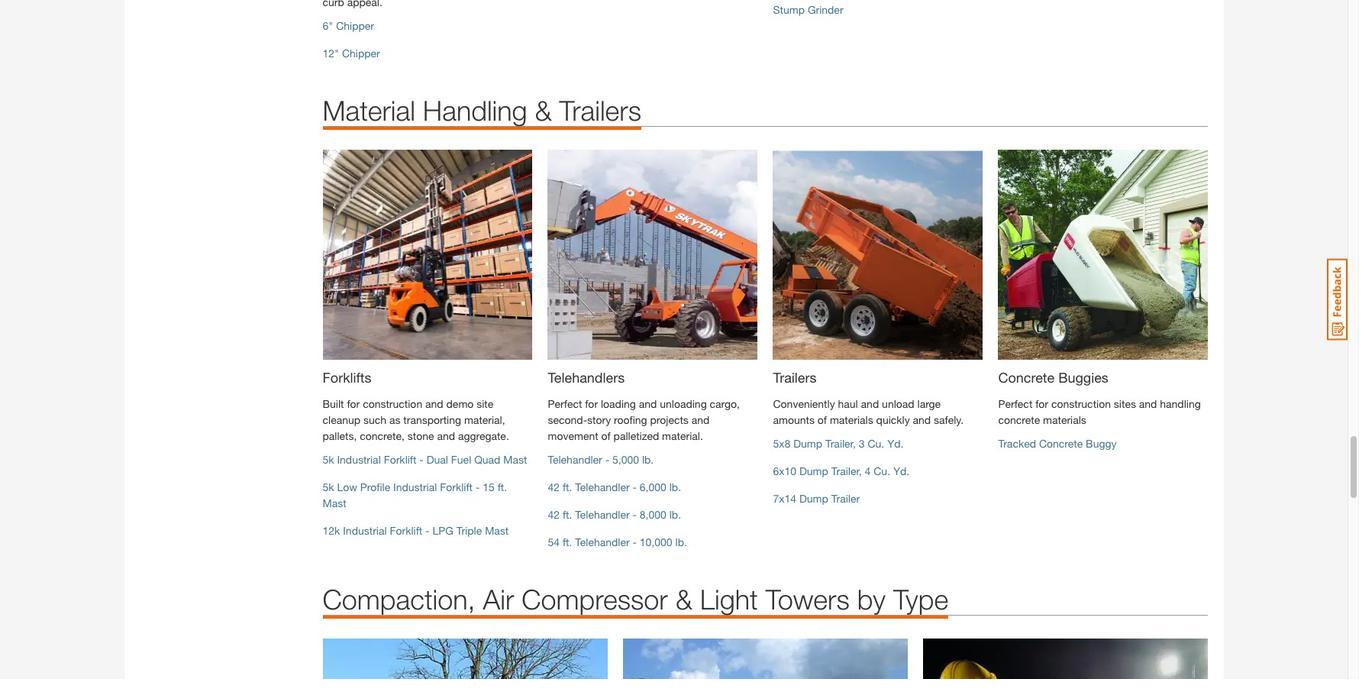 Task type: describe. For each thing, give the bounding box(es) containing it.
industrial for dual
[[337, 453, 381, 466]]

profile
[[360, 481, 390, 494]]

12" chipper
[[323, 47, 380, 60]]

for for concrete buggies
[[1036, 397, 1049, 410]]

6" chipper
[[323, 19, 374, 32]]

material,
[[464, 413, 505, 426]]

42 ft. telehandler - 8,000 lb.
[[548, 508, 681, 521]]

5k low profile industrial forklift - 15 ft. mast
[[323, 481, 507, 510]]

7x14 dump trailer
[[773, 492, 860, 505]]

and down large
[[913, 413, 931, 426]]

1 vertical spatial concrete
[[1040, 437, 1083, 450]]

material handling & trailers
[[323, 94, 642, 127]]

0 vertical spatial trailers
[[560, 94, 642, 127]]

conveniently haul and unload large amounts of materials quickly and safely.
[[773, 397, 964, 426]]

trailer
[[832, 492, 860, 505]]

6,000
[[640, 481, 667, 494]]

telehandler - 5,000 lb.
[[548, 453, 654, 466]]

forklift for lpg
[[390, 524, 423, 537]]

quickly
[[877, 413, 910, 426]]

0 horizontal spatial &
[[535, 94, 552, 127]]

trailers image
[[773, 150, 983, 360]]

roofing
[[614, 413, 648, 426]]

built for construction and demo site cleanup such as transporting material, pallets, concrete, stone and aggregate.
[[323, 397, 509, 442]]

and down unloading
[[692, 413, 710, 426]]

5k industrial forklift - dual fuel quad mast link
[[323, 453, 527, 466]]

of inside perfect for loading and unloading cargo, second-story roofing projects and movement of palletized material.
[[602, 429, 611, 442]]

and right haul
[[861, 397, 879, 410]]

5k industrial forklift - dual fuel quad mast
[[323, 453, 527, 466]]

telehandler - 5,000 lb. link
[[548, 453, 654, 466]]

towers
[[766, 583, 850, 616]]

54 ft. telehandler - 10,000 lb. link
[[548, 536, 687, 549]]

handling
[[423, 94, 528, 127]]

telehandler down movement
[[548, 453, 603, 466]]

42 for 42 ft. telehandler - 6,000 lb.
[[548, 481, 560, 494]]

perfect for loading and unloading cargo, second-story roofing projects and movement of palletized material.
[[548, 397, 740, 442]]

12" chipper link
[[323, 47, 380, 60]]

quad
[[474, 453, 501, 466]]

ft. for 42 ft. telehandler - 6,000 lb.
[[563, 481, 572, 494]]

5x8
[[773, 437, 791, 450]]

15
[[483, 481, 495, 494]]

power & lighting image
[[924, 639, 1209, 679]]

low
[[337, 481, 357, 494]]

12k industrial forklift - lpg triple mast link
[[323, 524, 509, 537]]

54 ft. telehandler - 10,000 lb.
[[548, 536, 687, 549]]

stump
[[773, 3, 805, 16]]

lb. for 6,000
[[670, 481, 681, 494]]

7x14
[[773, 492, 797, 505]]

6" chipper link
[[323, 19, 374, 32]]

perfect for concrete buggies
[[999, 397, 1033, 410]]

42 ft. telehandler - 6,000 lb.
[[548, 481, 681, 494]]

demo
[[447, 397, 474, 410]]

site
[[477, 397, 494, 410]]

lb. for 10,000
[[676, 536, 687, 549]]

mast inside 5k low profile industrial forklift - 15 ft. mast
[[323, 497, 347, 510]]

fuel
[[451, 453, 472, 466]]

5k for 5k industrial forklift - dual fuel quad mast
[[323, 453, 334, 466]]

6"
[[323, 19, 333, 32]]

dump for 5x8
[[794, 437, 823, 450]]

and up roofing on the left bottom of the page
[[639, 397, 657, 410]]

sites
[[1114, 397, 1137, 410]]

compressor
[[522, 583, 668, 616]]

as
[[390, 413, 401, 426]]

compaction, air compressor & light towers by type
[[323, 583, 949, 616]]

for for telehandlers
[[585, 397, 598, 410]]

grinder
[[808, 3, 844, 16]]

tracked
[[999, 437, 1037, 450]]

conveniently
[[773, 397, 835, 410]]

5x8 dump trailer, 3 cu. yd. link
[[773, 437, 904, 450]]

6x10 dump trailer, 4 cu. yd. link
[[773, 465, 910, 478]]

air
[[483, 583, 514, 616]]

material.
[[662, 429, 703, 442]]

haul
[[838, 397, 858, 410]]

54
[[548, 536, 560, 549]]

6x10
[[773, 465, 797, 478]]

ft. for 42 ft. telehandler - 8,000 lb.
[[563, 508, 572, 521]]

safely.
[[934, 413, 964, 426]]

concrete buggies image
[[999, 150, 1209, 360]]

lb. right '5,000'
[[642, 453, 654, 466]]

concrete,
[[360, 429, 405, 442]]

forklift for dual
[[384, 453, 417, 466]]

perfect for construction sites and handling concrete materials
[[999, 397, 1201, 426]]

5,000
[[613, 453, 639, 466]]

unloading
[[660, 397, 707, 410]]

amounts
[[773, 413, 815, 426]]

materials for concrete buggies
[[1044, 413, 1087, 426]]

- for 12k industrial forklift - lpg triple mast
[[426, 524, 430, 537]]

light
[[700, 583, 758, 616]]

cargo,
[[710, 397, 740, 410]]

forklift inside 5k low profile industrial forklift - 15 ft. mast
[[440, 481, 473, 494]]

by
[[858, 583, 886, 616]]

and down transporting
[[437, 429, 455, 442]]

aggregate.
[[458, 429, 509, 442]]

telehandler for 54 ft. telehandler - 10,000 lb.
[[575, 536, 630, 549]]

lpg
[[433, 524, 454, 537]]



Task type: locate. For each thing, give the bounding box(es) containing it.
5k
[[323, 453, 334, 466], [323, 481, 334, 494]]

concrete
[[999, 369, 1055, 386], [1040, 437, 1083, 450]]

and inside the perfect for construction sites and handling concrete materials
[[1140, 397, 1158, 410]]

7x14 dump trailer link
[[773, 492, 860, 505]]

0 vertical spatial dump
[[794, 437, 823, 450]]

dump for 7x14
[[800, 492, 829, 505]]

3 for from the left
[[1036, 397, 1049, 410]]

- left dual
[[420, 453, 424, 466]]

1 vertical spatial industrial
[[393, 481, 437, 494]]

1 horizontal spatial materials
[[1044, 413, 1087, 426]]

5k inside 5k low profile industrial forklift - 15 ft. mast
[[323, 481, 334, 494]]

trailers
[[560, 94, 642, 127], [773, 369, 817, 386]]

2 5k from the top
[[323, 481, 334, 494]]

ft.
[[498, 481, 507, 494], [563, 481, 572, 494], [563, 508, 572, 521], [563, 536, 572, 549]]

dump up 7x14 dump trailer
[[800, 465, 829, 478]]

concrete buggies
[[999, 369, 1109, 386]]

0 vertical spatial of
[[818, 413, 827, 426]]

construction up as
[[363, 397, 423, 410]]

for up cleanup
[[347, 397, 360, 410]]

palletized
[[614, 429, 659, 442]]

1 vertical spatial of
[[602, 429, 611, 442]]

materials inside the perfect for construction sites and handling concrete materials
[[1044, 413, 1087, 426]]

yd. for 5x8 dump trailer, 3 cu. yd.
[[888, 437, 904, 450]]

triple
[[457, 524, 482, 537]]

of down story
[[602, 429, 611, 442]]

telehandler down telehandler - 5,000 lb.
[[575, 481, 630, 494]]

0 vertical spatial 42
[[548, 481, 560, 494]]

built
[[323, 397, 344, 410]]

1 vertical spatial 5k
[[323, 481, 334, 494]]

mast down low
[[323, 497, 347, 510]]

trailer, for 4
[[832, 465, 862, 478]]

12k industrial forklift - lpg triple mast
[[323, 524, 509, 537]]

2 construction from the left
[[1052, 397, 1111, 410]]

- left 6,000
[[633, 481, 637, 494]]

stump grinder
[[773, 3, 844, 16]]

concrete left buggy
[[1040, 437, 1083, 450]]

1 horizontal spatial of
[[818, 413, 827, 426]]

second-
[[548, 413, 588, 426]]

cu. for 3
[[868, 437, 885, 450]]

and right "sites"
[[1140, 397, 1158, 410]]

2 horizontal spatial for
[[1036, 397, 1049, 410]]

0 horizontal spatial for
[[347, 397, 360, 410]]

perfect inside perfect for loading and unloading cargo, second-story roofing projects and movement of palletized material.
[[548, 397, 582, 410]]

construction
[[363, 397, 423, 410], [1052, 397, 1111, 410]]

1 vertical spatial trailers
[[773, 369, 817, 386]]

perfect up concrete
[[999, 397, 1033, 410]]

1 horizontal spatial construction
[[1052, 397, 1111, 410]]

5k down pallets,
[[323, 453, 334, 466]]

such
[[364, 413, 387, 426]]

construction down buggies
[[1052, 397, 1111, 410]]

1 construction from the left
[[363, 397, 423, 410]]

0 horizontal spatial trailers
[[560, 94, 642, 127]]

dump right 7x14
[[800, 492, 829, 505]]

material
[[323, 94, 415, 127]]

materials inside conveniently haul and unload large amounts of materials quickly and safely.
[[830, 413, 874, 426]]

1 vertical spatial 42
[[548, 508, 560, 521]]

- left lpg
[[426, 524, 430, 537]]

movement
[[548, 429, 599, 442]]

- for 5k industrial forklift - dual fuel quad mast
[[420, 453, 424, 466]]

1 vertical spatial trailer,
[[832, 465, 862, 478]]

perfect inside the perfect for construction sites and handling concrete materials
[[999, 397, 1033, 410]]

materials
[[830, 413, 874, 426], [1044, 413, 1087, 426]]

mast right quad
[[504, 453, 527, 466]]

42 for 42 ft. telehandler - 8,000 lb.
[[548, 508, 560, 521]]

1 horizontal spatial perfect
[[999, 397, 1033, 410]]

42
[[548, 481, 560, 494], [548, 508, 560, 521]]

12"
[[323, 47, 339, 60]]

lb. for 8,000
[[670, 508, 681, 521]]

materials down haul
[[830, 413, 874, 426]]

6x10 dump trailer, 4 cu. yd.
[[773, 465, 910, 478]]

1 horizontal spatial for
[[585, 397, 598, 410]]

0 vertical spatial &
[[535, 94, 552, 127]]

ft. down the telehandler - 5,000 lb. link
[[563, 481, 572, 494]]

0 vertical spatial industrial
[[337, 453, 381, 466]]

42 ft. telehandler - 8,000 lb. link
[[548, 508, 681, 521]]

telehandler for 42 ft. telehandler - 6,000 lb.
[[575, 481, 630, 494]]

for inside the perfect for construction sites and handling concrete materials
[[1036, 397, 1049, 410]]

cu. right 3
[[868, 437, 885, 450]]

of down the conveniently
[[818, 413, 827, 426]]

2 perfect from the left
[[999, 397, 1033, 410]]

industrial for lpg
[[343, 524, 387, 537]]

yd. right the 4
[[894, 465, 910, 478]]

pallets,
[[323, 429, 357, 442]]

42 ft. telehandler - 6,000 lb. link
[[548, 481, 681, 494]]

- left '5,000'
[[606, 453, 610, 466]]

10,000
[[640, 536, 673, 549]]

cleanup
[[323, 413, 361, 426]]

construction for forklifts
[[363, 397, 423, 410]]

1 vertical spatial chipper
[[342, 47, 380, 60]]

forklifts image
[[323, 150, 533, 360]]

and up transporting
[[426, 397, 444, 410]]

for up story
[[585, 397, 598, 410]]

2 for from the left
[[585, 397, 598, 410]]

42 down telehandler - 5,000 lb.
[[548, 481, 560, 494]]

yd. down quickly
[[888, 437, 904, 450]]

0 horizontal spatial perfect
[[548, 397, 582, 410]]

telehandler down 42 ft. telehandler - 6,000 lb. link
[[575, 508, 630, 521]]

telehandlers image
[[548, 150, 758, 360]]

telehandlers
[[548, 369, 625, 386]]

telehandler for 42 ft. telehandler - 8,000 lb.
[[575, 508, 630, 521]]

type
[[894, 583, 949, 616]]

0 vertical spatial mast
[[504, 453, 527, 466]]

2 materials from the left
[[1044, 413, 1087, 426]]

dump for 6x10
[[800, 465, 829, 478]]

dual
[[427, 453, 448, 466]]

1 vertical spatial &
[[676, 583, 693, 616]]

industrial right 12k at the left of page
[[343, 524, 387, 537]]

industrial up low
[[337, 453, 381, 466]]

lb. right '8,000'
[[670, 508, 681, 521]]

air compressors & welding image
[[623, 639, 908, 679]]

0 vertical spatial cu.
[[868, 437, 885, 450]]

compaction,
[[323, 583, 476, 616]]

&
[[535, 94, 552, 127], [676, 583, 693, 616]]

telehandler
[[548, 453, 603, 466], [575, 481, 630, 494], [575, 508, 630, 521], [575, 536, 630, 549]]

handling
[[1161, 397, 1201, 410]]

telehandler down 42 ft. telehandler - 8,000 lb.
[[575, 536, 630, 549]]

industrial inside 5k low profile industrial forklift - 15 ft. mast
[[393, 481, 437, 494]]

ft. inside 5k low profile industrial forklift - 15 ft. mast
[[498, 481, 507, 494]]

forklift
[[384, 453, 417, 466], [440, 481, 473, 494], [390, 524, 423, 537]]

compaction image
[[323, 639, 608, 679]]

ft. down '42 ft. telehandler - 6,000 lb.'
[[563, 508, 572, 521]]

of
[[818, 413, 827, 426], [602, 429, 611, 442]]

perfect up second-
[[548, 397, 582, 410]]

ft. right 15
[[498, 481, 507, 494]]

2 vertical spatial mast
[[485, 524, 509, 537]]

8,000
[[640, 508, 667, 521]]

- for 42 ft. telehandler - 6,000 lb.
[[633, 481, 637, 494]]

& right handling
[[535, 94, 552, 127]]

- left '8,000'
[[633, 508, 637, 521]]

loading
[[601, 397, 636, 410]]

ft. for 54 ft. telehandler - 10,000 lb.
[[563, 536, 572, 549]]

1 horizontal spatial &
[[676, 583, 693, 616]]

1 vertical spatial mast
[[323, 497, 347, 510]]

0 vertical spatial chipper
[[336, 19, 374, 32]]

for inside perfect for loading and unloading cargo, second-story roofing projects and movement of palletized material.
[[585, 397, 598, 410]]

forklift down fuel
[[440, 481, 473, 494]]

unload
[[882, 397, 915, 410]]

dump right '5x8'
[[794, 437, 823, 450]]

perfect
[[548, 397, 582, 410], [999, 397, 1033, 410]]

- for 42 ft. telehandler - 8,000 lb.
[[633, 508, 637, 521]]

construction for concrete buggies
[[1052, 397, 1111, 410]]

1 vertical spatial dump
[[800, 465, 829, 478]]

1 vertical spatial yd.
[[894, 465, 910, 478]]

- left 10,000
[[633, 536, 637, 549]]

dump
[[794, 437, 823, 450], [800, 465, 829, 478], [800, 492, 829, 505]]

chipper for 12" chipper
[[342, 47, 380, 60]]

5x8 dump trailer, 3 cu. yd.
[[773, 437, 904, 450]]

for for forklifts
[[347, 397, 360, 410]]

large
[[918, 397, 941, 410]]

1 5k from the top
[[323, 453, 334, 466]]

construction inside the perfect for construction sites and handling concrete materials
[[1052, 397, 1111, 410]]

materials for trailers
[[830, 413, 874, 426]]

mast right triple
[[485, 524, 509, 537]]

1 horizontal spatial trailers
[[773, 369, 817, 386]]

1 vertical spatial cu.
[[874, 465, 891, 478]]

& left 'light'
[[676, 583, 693, 616]]

trailer, left 3
[[826, 437, 856, 450]]

forklift down 5k low profile industrial forklift - 15 ft. mast
[[390, 524, 423, 537]]

1 vertical spatial forklift
[[440, 481, 473, 494]]

4
[[865, 465, 871, 478]]

cu. right the 4
[[874, 465, 891, 478]]

0 horizontal spatial of
[[602, 429, 611, 442]]

tracked concrete buggy
[[999, 437, 1117, 450]]

forklift down concrete, on the bottom
[[384, 453, 417, 466]]

materials up tracked concrete buggy on the bottom of the page
[[1044, 413, 1087, 426]]

lb. right 10,000
[[676, 536, 687, 549]]

chipper
[[336, 19, 374, 32], [342, 47, 380, 60]]

5k for 5k low profile industrial forklift - 15 ft. mast
[[323, 481, 334, 494]]

- left 15
[[476, 481, 480, 494]]

0 vertical spatial yd.
[[888, 437, 904, 450]]

trailer, for 3
[[826, 437, 856, 450]]

2 vertical spatial industrial
[[343, 524, 387, 537]]

construction inside 'built for construction and demo site cleanup such as transporting material, pallets, concrete, stone and aggregate.'
[[363, 397, 423, 410]]

for up concrete
[[1036, 397, 1049, 410]]

1 for from the left
[[347, 397, 360, 410]]

chipper right 6"
[[336, 19, 374, 32]]

cu. for 4
[[874, 465, 891, 478]]

industrial down the 5k industrial forklift - dual fuel quad mast
[[393, 481, 437, 494]]

42 up the '54' on the bottom of the page
[[548, 508, 560, 521]]

concrete up concrete
[[999, 369, 1055, 386]]

0 vertical spatial trailer,
[[826, 437, 856, 450]]

- inside 5k low profile industrial forklift - 15 ft. mast
[[476, 481, 480, 494]]

ft. right the '54' on the bottom of the page
[[563, 536, 572, 549]]

0 vertical spatial 5k
[[323, 453, 334, 466]]

transporting
[[404, 413, 461, 426]]

lb. right 6,000
[[670, 481, 681, 494]]

of inside conveniently haul and unload large amounts of materials quickly and safely.
[[818, 413, 827, 426]]

story
[[588, 413, 611, 426]]

chipper for 6" chipper
[[336, 19, 374, 32]]

buggy
[[1086, 437, 1117, 450]]

12k
[[323, 524, 340, 537]]

2 42 from the top
[[548, 508, 560, 521]]

yd. for 6x10 dump trailer, 4 cu. yd.
[[894, 465, 910, 478]]

tracked concrete buggy link
[[999, 437, 1117, 450]]

for inside 'built for construction and demo site cleanup such as transporting material, pallets, concrete, stone and aggregate.'
[[347, 397, 360, 410]]

stump grinder link
[[773, 3, 844, 16]]

feedback link image
[[1328, 258, 1348, 341]]

3
[[859, 437, 865, 450]]

0 vertical spatial concrete
[[999, 369, 1055, 386]]

trailer, left the 4
[[832, 465, 862, 478]]

cu.
[[868, 437, 885, 450], [874, 465, 891, 478]]

forklifts
[[323, 369, 372, 386]]

trailer,
[[826, 437, 856, 450], [832, 465, 862, 478]]

projects
[[650, 413, 689, 426]]

perfect for telehandlers
[[548, 397, 582, 410]]

0 horizontal spatial materials
[[830, 413, 874, 426]]

5k left low
[[323, 481, 334, 494]]

buggies
[[1059, 369, 1109, 386]]

chipper right the 12"
[[342, 47, 380, 60]]

industrial
[[337, 453, 381, 466], [393, 481, 437, 494], [343, 524, 387, 537]]

2 vertical spatial dump
[[800, 492, 829, 505]]

0 vertical spatial forklift
[[384, 453, 417, 466]]

1 perfect from the left
[[548, 397, 582, 410]]

concrete
[[999, 413, 1041, 426]]

0 horizontal spatial construction
[[363, 397, 423, 410]]

1 42 from the top
[[548, 481, 560, 494]]

1 materials from the left
[[830, 413, 874, 426]]

5k low profile industrial forklift - 15 ft. mast link
[[323, 481, 507, 510]]

stone
[[408, 429, 434, 442]]

- for 54 ft. telehandler - 10,000 lb.
[[633, 536, 637, 549]]

-
[[420, 453, 424, 466], [606, 453, 610, 466], [476, 481, 480, 494], [633, 481, 637, 494], [633, 508, 637, 521], [426, 524, 430, 537], [633, 536, 637, 549]]

2 vertical spatial forklift
[[390, 524, 423, 537]]



Task type: vqa. For each thing, say whether or not it's contained in the screenshot.
top industrial
yes



